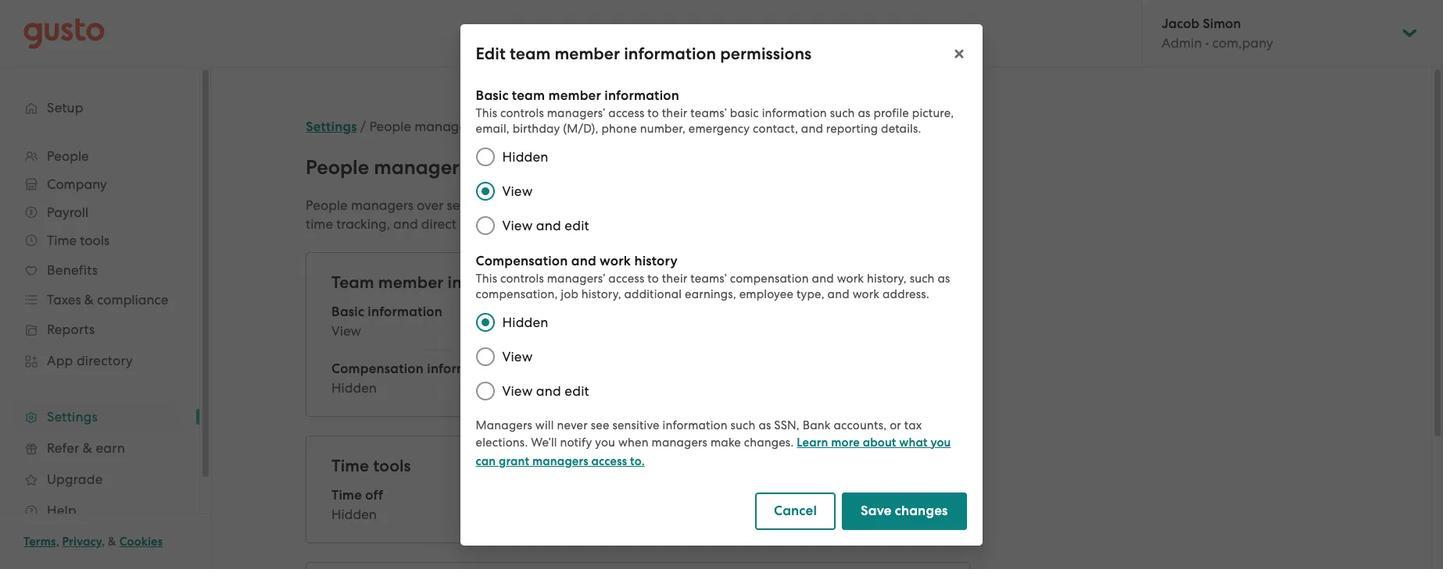 Task type: describe. For each thing, give the bounding box(es) containing it.
people for people managers over see employees and contractors at your company. they manage their team's time off, time tracking, and direct report information.
[[306, 198, 348, 213]]

never
[[557, 419, 588, 433]]

terms link
[[23, 536, 56, 550]]

elections.
[[476, 436, 528, 450]]

reporting
[[827, 122, 879, 136]]

people for people managers
[[306, 156, 369, 180]]

employee
[[740, 287, 794, 301]]

0 vertical spatial work
[[600, 253, 631, 269]]

edit for and
[[565, 383, 590, 399]]

and up type,
[[812, 272, 834, 286]]

team's
[[871, 198, 911, 213]]

birthday
[[513, 122, 561, 136]]

cancel button
[[756, 493, 836, 530]]

1 vertical spatial time
[[306, 217, 333, 232]]

permissions
[[721, 43, 812, 64]]

basic information element
[[331, 303, 944, 351]]

1 vertical spatial history,
[[582, 287, 622, 301]]

their inside people managers over see employees and contractors at your company. they manage their team's time off, time tracking, and direct report information.
[[840, 198, 868, 213]]

people managers
[[306, 156, 468, 180]]

information inside the compensation information hidden
[[427, 361, 502, 378]]

access inside the "learn more about what you can grant managers access to."
[[592, 455, 628, 469]]

or
[[890, 419, 902, 433]]

your
[[658, 198, 685, 213]]

additional
[[625, 287, 682, 301]]

we'll
[[531, 436, 558, 450]]

bank
[[803, 419, 831, 433]]

people managers over see employees and contractors at your company. they manage their team's time off, time tracking, and direct report information.
[[306, 198, 964, 232]]

settings link
[[306, 119, 357, 135]]

history
[[635, 253, 678, 269]]

basic for team
[[476, 87, 509, 104]]

over
[[417, 198, 444, 213]]

to for information
[[648, 106, 659, 120]]

controls for basic
[[501, 106, 544, 120]]

2 vertical spatial work
[[853, 287, 880, 301]]

account menu element
[[1141, 0, 1420, 66]]

edit for team
[[565, 218, 590, 233]]

make
[[711, 436, 741, 450]]

managers inside the "learn more about what you can grant managers access to."
[[533, 455, 589, 469]]

basic team member information this controls managers' access to their teams' basic information such as profile picture, email, birthday (m/d), phone number, emergency contact, and reporting details.
[[476, 87, 954, 136]]

changes
[[895, 503, 948, 520]]

email,
[[476, 122, 510, 136]]

save changes
[[861, 503, 948, 520]]

time for time off hidden
[[331, 488, 362, 504]]

compensation information hidden
[[331, 361, 502, 396]]

privacy
[[62, 536, 102, 550]]

information inside basic information view
[[368, 304, 443, 321]]

information up hidden option
[[448, 273, 540, 293]]

time off hidden
[[331, 488, 383, 523]]

information up the number,
[[605, 87, 680, 104]]

this for compensation and work history
[[476, 272, 498, 286]]

controls for compensation
[[501, 272, 544, 286]]

off,
[[945, 198, 964, 213]]

basic information view
[[331, 304, 443, 339]]

and up job
[[572, 253, 597, 269]]

such inside compensation and work history this controls managers' access to their teams' compensation and work history, such as compensation, job history, additional earnings, employee type, and work address.
[[910, 272, 935, 286]]

direct
[[421, 217, 456, 232]]

edit for edit
[[920, 274, 944, 290]]

basic for information
[[331, 304, 364, 321]]

teams' for compensation and work history
[[691, 272, 727, 286]]

information inside managers will never see sensitive information such as ssn, bank accounts, or tax elections. we'll notify you when managers make changes.
[[663, 419, 728, 433]]

view and edit for team
[[503, 218, 590, 233]]

learn
[[797, 436, 829, 450]]

type,
[[797, 287, 825, 301]]

tracking,
[[336, 217, 390, 232]]

at
[[641, 198, 654, 213]]

to.
[[631, 455, 645, 469]]

hidden down birthday at the top left of the page
[[503, 149, 549, 165]]

to for history
[[648, 272, 659, 286]]

managers will never see sensitive information such as ssn, bank accounts, or tax elections. we'll notify you when managers make changes.
[[476, 419, 923, 450]]

can
[[476, 455, 496, 469]]

settings
[[306, 119, 357, 135]]

changes.
[[744, 436, 794, 450]]

edit link
[[920, 274, 944, 290]]

you inside managers will never see sensitive information such as ssn, bank accounts, or tax elections. we'll notify you when managers make changes.
[[596, 436, 616, 450]]

settings / people managers
[[306, 119, 477, 135]]

report
[[460, 217, 498, 232]]

what
[[900, 436, 928, 450]]

earnings,
[[685, 287, 737, 301]]

information.
[[501, 217, 577, 232]]

managers up the 'over'
[[374, 156, 468, 180]]

manage
[[784, 198, 836, 213]]

view radio for basic
[[468, 174, 503, 208]]

member for edit
[[555, 43, 620, 64]]

and down employees
[[537, 218, 562, 233]]

phone
[[602, 122, 637, 136]]

people managers over see employees and contractors at your company. they manage their team's time off, time tracking, and direct report information. group
[[306, 196, 970, 234]]

save
[[861, 503, 892, 520]]

(m/d),
[[564, 122, 599, 136]]

team for basic
[[512, 87, 545, 104]]

when
[[619, 436, 649, 450]]

edit team member information permissions
[[476, 43, 812, 64]]

information up 'basic team member information this controls managers' access to their teams' basic information such as profile picture, email, birthday (m/d), phone number, emergency contact, and reporting details.'
[[624, 43, 717, 64]]

team member information group
[[331, 272, 944, 398]]

terms , privacy , & cookies
[[23, 536, 163, 550]]

contractors
[[568, 198, 638, 213]]

and inside 'basic team member information this controls managers' access to their teams' basic information such as profile picture, email, birthday (m/d), phone number, emergency contact, and reporting details.'
[[802, 122, 824, 136]]

view and edit for and
[[503, 383, 590, 399]]

1 horizontal spatial time
[[914, 198, 941, 213]]

basic
[[730, 106, 759, 120]]

and up information.
[[540, 198, 565, 213]]

grant
[[499, 455, 530, 469]]

as inside 'basic team member information this controls managers' access to their teams' basic information such as profile picture, email, birthday (m/d), phone number, emergency contact, and reporting details.'
[[858, 106, 871, 120]]

and up will
[[537, 383, 562, 399]]

information up contact,
[[762, 106, 827, 120]]

see for over
[[447, 198, 468, 213]]

&
[[108, 536, 117, 550]]

1 horizontal spatial history,
[[867, 272, 907, 286]]

ssn,
[[775, 419, 800, 433]]

as inside managers will never see sensitive information such as ssn, bank accounts, or tax elections. we'll notify you when managers make changes.
[[759, 419, 772, 433]]

employees
[[471, 198, 537, 213]]

off
[[365, 488, 383, 504]]

access for history
[[609, 272, 645, 286]]

cancel
[[774, 503, 817, 520]]



Task type: locate. For each thing, give the bounding box(es) containing it.
time tools group
[[331, 456, 944, 525]]

as up reporting
[[858, 106, 871, 120]]

managers inside people managers over see employees and contractors at your company. they manage their team's time off, time tracking, and direct report information.
[[351, 198, 414, 213]]

this inside 'basic team member information this controls managers' access to their teams' basic information such as profile picture, email, birthday (m/d), phone number, emergency contact, and reporting details.'
[[476, 106, 498, 120]]

2 horizontal spatial such
[[910, 272, 935, 286]]

view
[[503, 183, 533, 199], [503, 218, 533, 233], [331, 324, 361, 339], [503, 349, 533, 365], [503, 383, 533, 399]]

1 horizontal spatial basic
[[476, 87, 509, 104]]

2 edit from the top
[[565, 383, 590, 399]]

1 vertical spatial as
[[938, 272, 951, 286]]

picture,
[[913, 106, 954, 120]]

2 to from the top
[[648, 272, 659, 286]]

hidden inside the compensation information hidden
[[331, 381, 377, 396]]

1 horizontal spatial such
[[830, 106, 855, 120]]

as down off,
[[938, 272, 951, 286]]

to up additional
[[648, 272, 659, 286]]

0 vertical spatial managers'
[[547, 106, 606, 120]]

compensation inside compensation and work history this controls managers' access to their teams' compensation and work history, such as compensation, job history, additional earnings, employee type, and work address.
[[476, 253, 568, 269]]

edit for edit team member information permissions
[[476, 43, 506, 64]]

and down the 'over'
[[393, 217, 418, 232]]

member
[[555, 43, 620, 64], [549, 87, 602, 104], [378, 273, 444, 293]]

view and edit radio for compensation and work history
[[468, 374, 503, 409]]

member inside group
[[378, 273, 444, 293]]

team inside 'basic team member information this controls managers' access to their teams' basic information such as profile picture, email, birthday (m/d), phone number, emergency contact, and reporting details.'
[[512, 87, 545, 104]]

0 vertical spatial time
[[914, 198, 941, 213]]

and right contact,
[[802, 122, 824, 136]]

managers'
[[547, 106, 606, 120], [547, 272, 606, 286]]

compensation down basic information view
[[331, 361, 424, 378]]

their up the number,
[[662, 106, 688, 120]]

see inside people managers over see employees and contractors at your company. they manage their team's time off, time tracking, and direct report information.
[[447, 198, 468, 213]]

2 view and edit radio from the top
[[468, 374, 503, 409]]

time inside the time off hidden
[[331, 488, 362, 504]]

2 view radio from the top
[[468, 340, 503, 374]]

cookies
[[119, 536, 163, 550]]

0 vertical spatial controls
[[501, 106, 544, 120]]

compensation,
[[476, 287, 558, 301]]

0 horizontal spatial you
[[596, 436, 616, 450]]

view inside basic information view
[[331, 324, 361, 339]]

edit team member information permissions dialog
[[460, 24, 983, 546]]

0 horizontal spatial compensation
[[331, 361, 424, 378]]

edit inside 'dialog'
[[476, 43, 506, 64]]

0 vertical spatial see
[[447, 198, 468, 213]]

people up tracking,
[[306, 198, 348, 213]]

0 vertical spatial history,
[[867, 272, 907, 286]]

1 horizontal spatial you
[[931, 436, 951, 450]]

hidden down compensation,
[[503, 315, 549, 330]]

compensation for and
[[476, 253, 568, 269]]

job
[[561, 287, 579, 301]]

controls inside 'basic team member information this controls managers' access to their teams' basic information such as profile picture, email, birthday (m/d), phone number, emergency contact, and reporting details.'
[[501, 106, 544, 120]]

0 horizontal spatial see
[[447, 198, 468, 213]]

1 teams' from the top
[[691, 106, 727, 120]]

access up additional
[[609, 272, 645, 286]]

1 horizontal spatial see
[[591, 419, 610, 433]]

0 vertical spatial view and edit radio
[[468, 208, 503, 243]]

1 vertical spatial edit
[[565, 383, 590, 399]]

compensation inside the compensation information hidden
[[331, 361, 424, 378]]

0 horizontal spatial basic
[[331, 304, 364, 321]]

managers' up (m/d),
[[547, 106, 606, 120]]

1 vertical spatial view and edit radio
[[468, 374, 503, 409]]

0 vertical spatial as
[[858, 106, 871, 120]]

2 vertical spatial access
[[592, 455, 628, 469]]

1 vertical spatial view and edit
[[503, 383, 590, 399]]

0 horizontal spatial as
[[759, 419, 772, 433]]

managers' inside compensation and work history this controls managers' access to their teams' compensation and work history, such as compensation, job history, additional earnings, employee type, and work address.
[[547, 272, 606, 286]]

time for time tools
[[331, 457, 369, 477]]

this
[[476, 106, 498, 120], [476, 272, 498, 286]]

teams' inside 'basic team member information this controls managers' access to their teams' basic information such as profile picture, email, birthday (m/d), phone number, emergency contact, and reporting details.'
[[691, 106, 727, 120]]

you inside the "learn more about what you can grant managers access to."
[[931, 436, 951, 450]]

access inside 'basic team member information this controls managers' access to their teams' basic information such as profile picture, email, birthday (m/d), phone number, emergency contact, and reporting details.'
[[609, 106, 645, 120]]

compensation and work history this controls managers' access to their teams' compensation and work history, such as compensation, job history, additional earnings, employee type, and work address.
[[476, 253, 951, 301]]

2 horizontal spatial as
[[938, 272, 951, 286]]

managers' inside 'basic team member information this controls managers' access to their teams' basic information such as profile picture, email, birthday (m/d), phone number, emergency contact, and reporting details.'
[[547, 106, 606, 120]]

1 , from the left
[[56, 536, 59, 550]]

teams' up emergency at the top
[[691, 106, 727, 120]]

, left & on the bottom left of the page
[[102, 536, 105, 550]]

and right type,
[[828, 287, 850, 301]]

2 vertical spatial their
[[662, 272, 688, 286]]

this up compensation,
[[476, 272, 498, 286]]

see
[[447, 198, 468, 213], [591, 419, 610, 433]]

contact,
[[753, 122, 799, 136]]

1 vertical spatial such
[[910, 272, 935, 286]]

1 this from the top
[[476, 106, 498, 120]]

view and edit radio right the direct
[[468, 208, 503, 243]]

1 vertical spatial team
[[512, 87, 545, 104]]

1 vertical spatial basic
[[331, 304, 364, 321]]

basic inside 'basic team member information this controls managers' access to their teams' basic information such as profile picture, email, birthday (m/d), phone number, emergency contact, and reporting details.'
[[476, 87, 509, 104]]

view and edit up will
[[503, 383, 590, 399]]

0 vertical spatial edit
[[476, 43, 506, 64]]

managers up tracking,
[[351, 198, 414, 213]]

view up managers
[[503, 383, 533, 399]]

edit up never
[[565, 383, 590, 399]]

time up off at the left of the page
[[331, 457, 369, 477]]

1 to from the top
[[648, 106, 659, 120]]

sensitive
[[613, 419, 660, 433]]

team
[[331, 273, 374, 293]]

2 vertical spatial people
[[306, 198, 348, 213]]

edit down contractors
[[565, 218, 590, 233]]

0 horizontal spatial edit
[[476, 43, 506, 64]]

people right /
[[369, 119, 411, 134]]

0 vertical spatial basic
[[476, 87, 509, 104]]

teams' up earnings, on the bottom of page
[[691, 272, 727, 286]]

time left off at the left of the page
[[331, 488, 362, 504]]

view radio for compensation
[[468, 340, 503, 374]]

1 managers' from the top
[[547, 106, 606, 120]]

see for never
[[591, 419, 610, 433]]

managers' for and
[[547, 272, 606, 286]]

people inside settings / people managers
[[369, 119, 411, 134]]

managers' up job
[[547, 272, 606, 286]]

view radio up report
[[468, 174, 503, 208]]

access inside compensation and work history this controls managers' access to their teams' compensation and work history, such as compensation, job history, additional earnings, employee type, and work address.
[[609, 272, 645, 286]]

0 vertical spatial compensation
[[476, 253, 568, 269]]

0 vertical spatial edit
[[565, 218, 590, 233]]

view and edit radio for basic team member information
[[468, 208, 503, 243]]

as
[[858, 106, 871, 120], [938, 272, 951, 286], [759, 419, 772, 433]]

to
[[648, 106, 659, 120], [648, 272, 659, 286]]

controls up compensation,
[[501, 272, 544, 286]]

see up the direct
[[447, 198, 468, 213]]

compensation
[[730, 272, 809, 286]]

this up email,
[[476, 106, 498, 120]]

more
[[832, 436, 860, 450]]

managers inside managers will never see sensitive information such as ssn, bank accounts, or tax elections. we'll notify you when managers make changes.
[[652, 436, 708, 450]]

0 vertical spatial people
[[369, 119, 411, 134]]

0 horizontal spatial history,
[[582, 287, 622, 301]]

team member information
[[331, 273, 540, 293]]

compensation information element
[[331, 360, 944, 398]]

team for edit
[[510, 43, 551, 64]]

2 teams' from the top
[[691, 272, 727, 286]]

1 vertical spatial access
[[609, 272, 645, 286]]

profile
[[874, 106, 910, 120]]

as up changes.
[[759, 419, 772, 433]]

details.
[[882, 122, 922, 136]]

2 time from the top
[[331, 488, 362, 504]]

1 vertical spatial member
[[549, 87, 602, 104]]

such inside managers will never see sensitive information such as ssn, bank accounts, or tax elections. we'll notify you when managers make changes.
[[731, 419, 756, 433]]

you left when
[[596, 436, 616, 450]]

0 vertical spatial view and edit
[[503, 218, 590, 233]]

terms
[[23, 536, 56, 550]]

such up the 'address.'
[[910, 272, 935, 286]]

notify
[[561, 436, 593, 450]]

1 you from the left
[[596, 436, 616, 450]]

0 vertical spatial such
[[830, 106, 855, 120]]

emergency
[[689, 122, 750, 136]]

Hidden radio
[[468, 140, 503, 174]]

view down employees
[[503, 218, 533, 233]]

2 controls from the top
[[501, 272, 544, 286]]

controls up birthday at the top left of the page
[[501, 106, 544, 120]]

save changes button
[[842, 493, 967, 530]]

view and edit
[[503, 218, 590, 233], [503, 383, 590, 399]]

cookies button
[[119, 533, 163, 552]]

1 vertical spatial view radio
[[468, 340, 503, 374]]

view up information.
[[503, 183, 533, 199]]

managers right when
[[652, 436, 708, 450]]

2 vertical spatial member
[[378, 273, 444, 293]]

0 horizontal spatial such
[[731, 419, 756, 433]]

people
[[369, 119, 411, 134], [306, 156, 369, 180], [306, 198, 348, 213]]

view and edit down employees
[[503, 218, 590, 233]]

their inside 'basic team member information this controls managers' access to their teams' basic information such as profile picture, email, birthday (m/d), phone number, emergency contact, and reporting details.'
[[662, 106, 688, 120]]

to inside compensation and work history this controls managers' access to their teams' compensation and work history, such as compensation, job history, additional earnings, employee type, and work address.
[[648, 272, 659, 286]]

you right what
[[931, 436, 951, 450]]

will
[[536, 419, 554, 433]]

1 time from the top
[[331, 457, 369, 477]]

to inside 'basic team member information this controls managers' access to their teams' basic information such as profile picture, email, birthday (m/d), phone number, emergency contact, and reporting details.'
[[648, 106, 659, 120]]

edit
[[476, 43, 506, 64], [920, 274, 944, 290]]

0 vertical spatial team
[[510, 43, 551, 64]]

learn more about what you can grant managers access to.
[[476, 436, 951, 469]]

time left off,
[[914, 198, 941, 213]]

team
[[510, 43, 551, 64], [512, 87, 545, 104]]

View and edit radio
[[468, 208, 503, 243], [468, 374, 503, 409]]

1 horizontal spatial ,
[[102, 536, 105, 550]]

hidden down off at the left of the page
[[331, 507, 377, 523]]

time tools
[[331, 457, 411, 477]]

view down the team
[[331, 324, 361, 339]]

1 vertical spatial work
[[837, 272, 864, 286]]

address.
[[883, 287, 930, 301]]

controls inside compensation and work history this controls managers' access to their teams' compensation and work history, such as compensation, job history, additional earnings, employee type, and work address.
[[501, 272, 544, 286]]

0 vertical spatial view radio
[[468, 174, 503, 208]]

compensation
[[476, 253, 568, 269], [331, 361, 424, 378]]

view radio down compensation,
[[468, 340, 503, 374]]

1 vertical spatial managers'
[[547, 272, 606, 286]]

1 vertical spatial this
[[476, 272, 498, 286]]

managers
[[476, 419, 533, 433]]

1 horizontal spatial as
[[858, 106, 871, 120]]

work
[[600, 253, 631, 269], [837, 272, 864, 286], [853, 287, 880, 301]]

privacy link
[[62, 536, 102, 550]]

0 vertical spatial to
[[648, 106, 659, 120]]

see inside managers will never see sensitive information such as ssn, bank accounts, or tax elections. we'll notify you when managers make changes.
[[591, 419, 610, 433]]

basic up email,
[[476, 87, 509, 104]]

hidden down basic information view
[[331, 381, 377, 396]]

1 vertical spatial teams'
[[691, 272, 727, 286]]

history, up the 'address.'
[[867, 272, 907, 286]]

and
[[802, 122, 824, 136], [540, 198, 565, 213], [393, 217, 418, 232], [537, 218, 562, 233], [572, 253, 597, 269], [812, 272, 834, 286], [828, 287, 850, 301], [537, 383, 562, 399]]

you
[[596, 436, 616, 450], [931, 436, 951, 450]]

such up reporting
[[830, 106, 855, 120]]

1 view and edit radio from the top
[[468, 208, 503, 243]]

time off element
[[331, 487, 944, 525]]

member for basic
[[549, 87, 602, 104]]

1 vertical spatial compensation
[[331, 361, 424, 378]]

1 controls from the top
[[501, 106, 544, 120]]

information
[[624, 43, 717, 64], [605, 87, 680, 104], [762, 106, 827, 120], [448, 273, 540, 293], [368, 304, 443, 321], [427, 361, 502, 378], [663, 419, 728, 433]]

access up the phone
[[609, 106, 645, 120]]

time
[[331, 457, 369, 477], [331, 488, 362, 504]]

Hidden radio
[[468, 305, 503, 340]]

access
[[609, 106, 645, 120], [609, 272, 645, 286], [592, 455, 628, 469]]

time left tracking,
[[306, 217, 333, 232]]

their
[[662, 106, 688, 120], [840, 198, 868, 213], [662, 272, 688, 286]]

0 vertical spatial member
[[555, 43, 620, 64]]

managers down notify
[[533, 455, 589, 469]]

2 you from the left
[[931, 436, 951, 450]]

View radio
[[468, 174, 503, 208], [468, 340, 503, 374]]

managers up hidden radio on the left of the page
[[415, 119, 477, 134]]

1 view and edit from the top
[[503, 218, 590, 233]]

hidden inside the time off hidden
[[331, 507, 377, 523]]

about
[[863, 436, 897, 450]]

their for compensation and work history
[[662, 272, 688, 286]]

company.
[[688, 198, 748, 213]]

they
[[752, 198, 781, 213]]

1 vertical spatial to
[[648, 272, 659, 286]]

managers inside settings / people managers
[[415, 119, 477, 134]]

information down hidden option
[[427, 361, 502, 378]]

teams' inside compensation and work history this controls managers' access to their teams' compensation and work history, such as compensation, job history, additional earnings, employee type, and work address.
[[691, 272, 727, 286]]

,
[[56, 536, 59, 550], [102, 536, 105, 550]]

information down team member information
[[368, 304, 443, 321]]

their inside compensation and work history this controls managers' access to their teams' compensation and work history, such as compensation, job history, additional earnings, employee type, and work address.
[[662, 272, 688, 286]]

view and edit radio up managers
[[468, 374, 503, 409]]

1 vertical spatial their
[[840, 198, 868, 213]]

tax
[[905, 419, 923, 433]]

basic down the team
[[331, 304, 364, 321]]

such inside 'basic team member information this controls managers' access to their teams' basic information such as profile picture, email, birthday (m/d), phone number, emergency contact, and reporting details.'
[[830, 106, 855, 120]]

2 this from the top
[[476, 272, 498, 286]]

2 managers' from the top
[[547, 272, 606, 286]]

1 vertical spatial people
[[306, 156, 369, 180]]

list
[[331, 303, 944, 398]]

such up make
[[731, 419, 756, 433]]

basic
[[476, 87, 509, 104], [331, 304, 364, 321]]

2 view and edit from the top
[[503, 383, 590, 399]]

tools
[[373, 457, 411, 477]]

1 horizontal spatial edit
[[920, 274, 944, 290]]

teams'
[[691, 106, 727, 120], [691, 272, 727, 286]]

accounts,
[[834, 419, 887, 433]]

edit inside team member information group
[[920, 274, 944, 290]]

history, right job
[[582, 287, 622, 301]]

0 horizontal spatial ,
[[56, 536, 59, 550]]

0 vertical spatial time
[[331, 457, 369, 477]]

1 vertical spatial see
[[591, 419, 610, 433]]

1 vertical spatial time
[[331, 488, 362, 504]]

compensation up compensation,
[[476, 253, 568, 269]]

teams' for basic team member information
[[691, 106, 727, 120]]

1 view radio from the top
[[468, 174, 503, 208]]

0 vertical spatial this
[[476, 106, 498, 120]]

0 vertical spatial their
[[662, 106, 688, 120]]

0 vertical spatial access
[[609, 106, 645, 120]]

their left team's
[[840, 198, 868, 213]]

number,
[[640, 122, 686, 136]]

as inside compensation and work history this controls managers' access to their teams' compensation and work history, such as compensation, job history, additional earnings, employee type, and work address.
[[938, 272, 951, 286]]

people down settings link
[[306, 156, 369, 180]]

their for basic team member information
[[662, 106, 688, 120]]

controls
[[501, 106, 544, 120], [501, 272, 544, 286]]

/
[[360, 119, 366, 134]]

information up learn more about what you can grant managers access to. link
[[663, 419, 728, 433]]

2 vertical spatial as
[[759, 419, 772, 433]]

basic inside basic information view
[[331, 304, 364, 321]]

1 vertical spatial edit
[[920, 274, 944, 290]]

0 vertical spatial teams'
[[691, 106, 727, 120]]

compensation for information
[[331, 361, 424, 378]]

their down history
[[662, 272, 688, 286]]

access left to.
[[592, 455, 628, 469]]

history,
[[867, 272, 907, 286], [582, 287, 622, 301]]

1 edit from the top
[[565, 218, 590, 233]]

to up the number,
[[648, 106, 659, 120]]

this inside compensation and work history this controls managers' access to their teams' compensation and work history, such as compensation, job history, additional earnings, employee type, and work address.
[[476, 272, 498, 286]]

1 horizontal spatial compensation
[[476, 253, 568, 269]]

, left privacy link in the bottom left of the page
[[56, 536, 59, 550]]

0 horizontal spatial time
[[306, 217, 333, 232]]

edit
[[565, 218, 590, 233], [565, 383, 590, 399]]

member inside 'basic team member information this controls managers' access to their teams' basic information such as profile picture, email, birthday (m/d), phone number, emergency contact, and reporting details.'
[[549, 87, 602, 104]]

view down hidden option
[[503, 349, 533, 365]]

people inside people managers over see employees and contractors at your company. they manage their team's time off, time tracking, and direct report information.
[[306, 198, 348, 213]]

this for basic team member information
[[476, 106, 498, 120]]

see right never
[[591, 419, 610, 433]]

access for information
[[609, 106, 645, 120]]

learn more about what you can grant managers access to. link
[[476, 436, 951, 469]]

managers' for team
[[547, 106, 606, 120]]

2 , from the left
[[102, 536, 105, 550]]

2 vertical spatial such
[[731, 419, 756, 433]]

home image
[[23, 18, 105, 49]]

list containing basic information
[[331, 303, 944, 398]]

1 vertical spatial controls
[[501, 272, 544, 286]]



Task type: vqa. For each thing, say whether or not it's contained in the screenshot.
middle 'their'
yes



